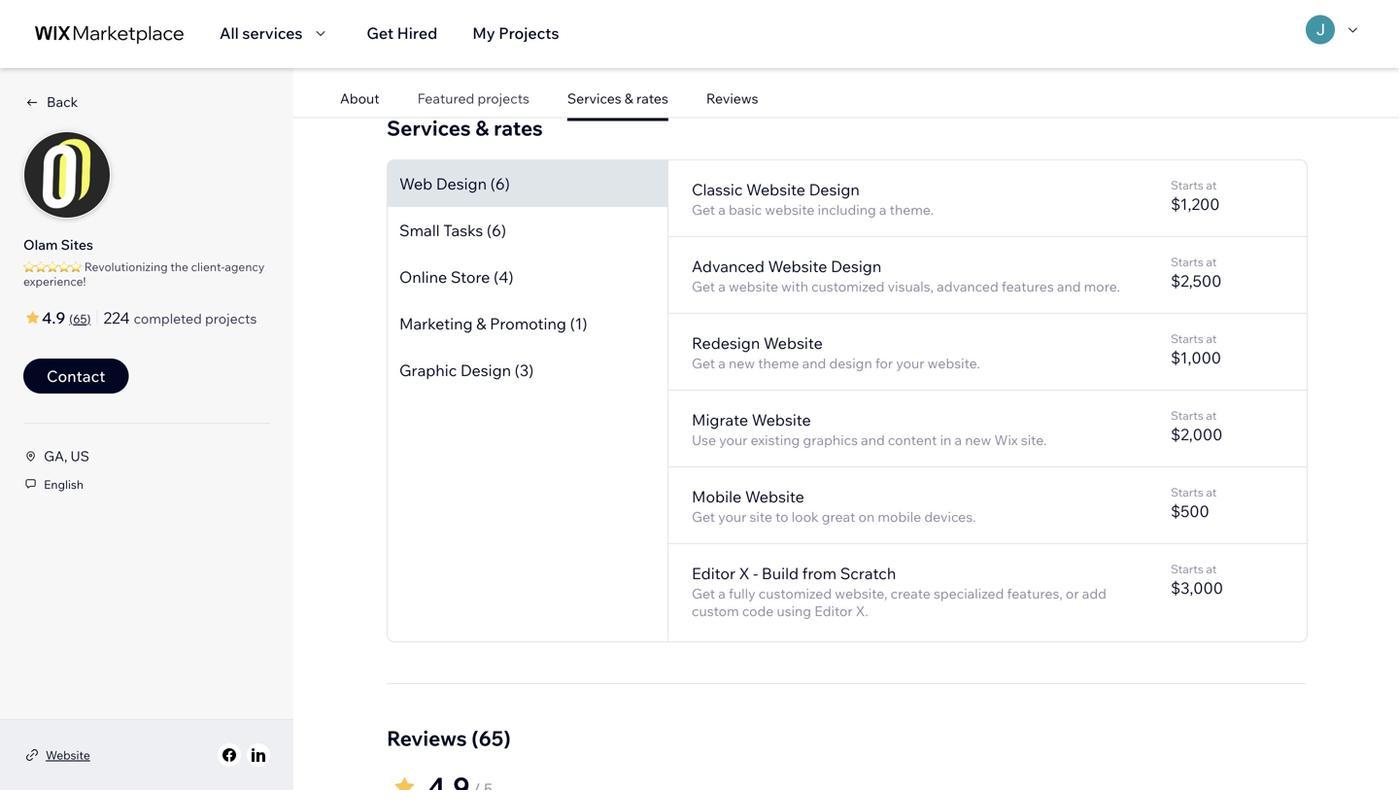 Task type: locate. For each thing, give the bounding box(es) containing it.
1 horizontal spatial services
[[567, 90, 622, 107]]

1 vertical spatial rates
[[494, 115, 543, 141]]

get down 'classic' on the top of page
[[692, 201, 715, 218]]

new inside migrate website use your existing graphics and content in a new wix site.
[[965, 432, 991, 449]]

0 horizontal spatial and
[[802, 355, 826, 372]]

0 horizontal spatial new
[[729, 355, 755, 372]]

scratch
[[840, 564, 896, 583]]

visuals,
[[888, 278, 934, 295]]

back
[[47, 93, 78, 110]]

starts up $3,000
[[1171, 562, 1204, 576]]

your inside mobile website get your site to look great on mobile devices.
[[718, 508, 747, 525]]

existing
[[751, 432, 800, 449]]

starts
[[1171, 178, 1204, 193], [1171, 255, 1204, 269], [1171, 331, 1204, 346], [1171, 408, 1204, 423], [1171, 485, 1204, 500], [1171, 562, 1204, 576]]

design
[[436, 174, 487, 193], [809, 180, 860, 199], [831, 257, 882, 276], [460, 361, 511, 380]]

services
[[567, 90, 622, 107], [387, 115, 471, 141]]

1 horizontal spatial editor
[[815, 603, 853, 620]]

and for redesign website
[[802, 355, 826, 372]]

a up 'custom'
[[718, 585, 726, 602]]

1 vertical spatial (6)
[[487, 221, 506, 240]]

at up $500
[[1206, 485, 1217, 500]]

redesign
[[692, 333, 760, 353]]

2 vertical spatial your
[[718, 508, 747, 525]]

new
[[729, 355, 755, 372], [965, 432, 991, 449]]

website inside advanced website design get a website with customized visuals, advanced features and more.
[[768, 257, 827, 276]]

starts inside starts at $1,200
[[1171, 178, 1204, 193]]

a right in in the bottom of the page
[[955, 432, 962, 449]]

$2,000
[[1171, 425, 1223, 444]]

1 vertical spatial your
[[719, 432, 748, 449]]

0 horizontal spatial reviews
[[387, 725, 467, 751]]

0 horizontal spatial rates
[[494, 115, 543, 141]]

at inside starts at $1,200
[[1206, 178, 1217, 193]]

projects right featured
[[478, 90, 529, 107]]

1 vertical spatial website
[[729, 278, 778, 295]]

2 horizontal spatial and
[[1057, 278, 1081, 295]]

1 horizontal spatial reviews
[[706, 90, 758, 107]]

a down redesign
[[718, 355, 726, 372]]

(3)
[[515, 361, 534, 380]]

and for migrate website
[[861, 432, 885, 449]]

(65)
[[472, 725, 511, 751]]

4 at from the top
[[1206, 408, 1217, 423]]

web
[[399, 174, 433, 193]]

0 vertical spatial customized
[[811, 278, 885, 295]]

starts at $1,200
[[1171, 178, 1220, 214]]

starts inside starts at $2,500
[[1171, 255, 1204, 269]]

1 vertical spatial customized
[[759, 585, 832, 602]]

starts up "$1,200"
[[1171, 178, 1204, 193]]

website,
[[835, 585, 888, 602]]

get
[[367, 23, 394, 43], [692, 201, 715, 218], [692, 278, 715, 295], [692, 355, 715, 372], [692, 508, 715, 525], [692, 585, 715, 602]]

your for migrate website
[[719, 432, 748, 449]]

at inside starts at $3,000
[[1206, 562, 1217, 576]]

create
[[891, 585, 931, 602]]

at up '$1,000'
[[1206, 331, 1217, 346]]

new left wix at right bottom
[[965, 432, 991, 449]]

customized up using on the bottom right
[[759, 585, 832, 602]]

and
[[1057, 278, 1081, 295], [802, 355, 826, 372], [861, 432, 885, 449]]

starts for $2,500
[[1171, 255, 1204, 269]]

get inside classic website design get a basic website including a theme.
[[692, 201, 715, 218]]

0 vertical spatial your
[[896, 355, 925, 372]]

migrate
[[692, 410, 748, 430]]

reviews up 'classic' on the top of page
[[706, 90, 758, 107]]

1 vertical spatial editor
[[815, 603, 853, 620]]

2 vertical spatial &
[[476, 314, 486, 333]]

starts for $3,000
[[1171, 562, 1204, 576]]

website for classic
[[746, 180, 806, 199]]

at up $2,000
[[1206, 408, 1217, 423]]

at for $500
[[1206, 485, 1217, 500]]

editor left x.
[[815, 603, 853, 620]]

us
[[70, 447, 89, 464]]

1 vertical spatial reviews
[[387, 725, 467, 751]]

a
[[718, 201, 726, 218], [879, 201, 887, 218], [718, 278, 726, 295], [718, 355, 726, 372], [955, 432, 962, 449], [718, 585, 726, 602]]

1 starts from the top
[[1171, 178, 1204, 193]]

design down including
[[831, 257, 882, 276]]

0 vertical spatial reviews
[[706, 90, 758, 107]]

1 vertical spatial new
[[965, 432, 991, 449]]

and inside redesign website get a new theme and design for your website.
[[802, 355, 826, 372]]

to
[[776, 508, 789, 525]]

get up 'custom'
[[692, 585, 715, 602]]

my projects link
[[472, 21, 559, 45]]

(6) for small tasks (6)
[[487, 221, 506, 240]]

your for mobile website
[[718, 508, 747, 525]]

contact button
[[23, 359, 129, 394]]

1 vertical spatial services & rates
[[387, 115, 543, 141]]

2 at from the top
[[1206, 255, 1217, 269]]

new inside redesign website get a new theme and design for your website.
[[729, 355, 755, 372]]

reviews for reviews
[[706, 90, 758, 107]]

0 vertical spatial and
[[1057, 278, 1081, 295]]

0 vertical spatial website
[[765, 201, 815, 218]]

features
[[1002, 278, 1054, 295]]

website inside redesign website get a new theme and design for your website.
[[764, 333, 823, 353]]

mobile
[[878, 508, 921, 525]]

rates down featured projects
[[494, 115, 543, 141]]

site
[[750, 508, 773, 525]]

starts up $2,500
[[1171, 255, 1204, 269]]

1 at from the top
[[1206, 178, 1217, 193]]

featured projects link
[[417, 90, 529, 107]]

1 horizontal spatial rates
[[636, 90, 668, 107]]

at inside "starts at $500"
[[1206, 485, 1217, 500]]

a inside migrate website use your existing graphics and content in a new wix site.
[[955, 432, 962, 449]]

a down 'classic' on the top of page
[[718, 201, 726, 218]]

get down advanced
[[692, 278, 715, 295]]

website inside classic website design get a basic website including a theme.
[[746, 180, 806, 199]]

get down redesign
[[692, 355, 715, 372]]

(6) up small tasks (6)
[[490, 174, 510, 193]]

starts up $2,000
[[1171, 408, 1204, 423]]

4.9 ( 65 )
[[42, 308, 91, 327]]

marketing
[[399, 314, 473, 333]]

website inside migrate website use your existing graphics and content in a new wix site.
[[752, 410, 811, 430]]

a down advanced
[[718, 278, 726, 295]]

your right for
[[896, 355, 925, 372]]

graphics
[[803, 432, 858, 449]]

0 vertical spatial editor
[[692, 564, 736, 583]]

my
[[472, 23, 495, 43]]

reviews link
[[706, 90, 758, 107]]

website down advanced
[[729, 278, 778, 295]]

-
[[753, 564, 758, 583]]

website right basic
[[765, 201, 815, 218]]

0 vertical spatial &
[[625, 90, 633, 107]]

5 at from the top
[[1206, 485, 1217, 500]]

4 starts from the top
[[1171, 408, 1204, 423]]

customized
[[811, 278, 885, 295], [759, 585, 832, 602]]

design inside classic website design get a basic website including a theme.
[[809, 180, 860, 199]]

including
[[818, 201, 876, 218]]

look
[[792, 508, 819, 525]]

0 vertical spatial projects
[[478, 90, 529, 107]]

editor
[[692, 564, 736, 583], [815, 603, 853, 620]]

1 horizontal spatial new
[[965, 432, 991, 449]]

6 at from the top
[[1206, 562, 1217, 576]]

0 horizontal spatial services
[[387, 115, 471, 141]]

about link
[[340, 90, 380, 107]]

starts up '$1,000'
[[1171, 331, 1204, 346]]

starts up $500
[[1171, 485, 1204, 500]]

0 horizontal spatial projects
[[205, 310, 257, 327]]

specialized
[[934, 585, 1004, 602]]

design inside advanced website design get a website with customized visuals, advanced features and more.
[[831, 257, 882, 276]]

design up including
[[809, 180, 860, 199]]

website for advanced
[[768, 257, 827, 276]]

use
[[692, 432, 716, 449]]

and left more.
[[1057, 278, 1081, 295]]

0 horizontal spatial editor
[[692, 564, 736, 583]]

content
[[888, 432, 937, 449]]

website inside classic website design get a basic website including a theme.
[[765, 201, 815, 218]]

x
[[739, 564, 750, 583]]

get hired link
[[367, 21, 437, 45]]

6 starts from the top
[[1171, 562, 1204, 576]]

3 at from the top
[[1206, 331, 1217, 346]]

(4)
[[494, 267, 514, 287]]

your down the migrate
[[719, 432, 748, 449]]

website link
[[46, 746, 90, 764]]

services & rates
[[567, 90, 668, 107], [387, 115, 543, 141]]

graphic design (3)
[[399, 361, 534, 380]]

starts inside starts at $3,000
[[1171, 562, 1204, 576]]

(
[[69, 311, 73, 326]]

starts for $500
[[1171, 485, 1204, 500]]

3 starts from the top
[[1171, 331, 1204, 346]]

customized inside editor x - build from scratch get a fully customized website, create specialized features, or add custom code using editor x.
[[759, 585, 832, 602]]

agency
[[225, 259, 265, 274]]

5 starts from the top
[[1171, 485, 1204, 500]]

at up "$1,200"
[[1206, 178, 1217, 193]]

and left content
[[861, 432, 885, 449]]

at for $3,000
[[1206, 562, 1217, 576]]

at
[[1206, 178, 1217, 193], [1206, 255, 1217, 269], [1206, 331, 1217, 346], [1206, 408, 1217, 423], [1206, 485, 1217, 500], [1206, 562, 1217, 576]]

reviews
[[706, 90, 758, 107], [387, 725, 467, 751]]

reviews left (65)
[[387, 725, 467, 751]]

at up $3,000
[[1206, 562, 1217, 576]]

small tasks (6)
[[399, 221, 506, 240]]

website inside mobile website get your site to look great on mobile devices.
[[745, 487, 804, 506]]

new down redesign
[[729, 355, 755, 372]]

your inside migrate website use your existing graphics and content in a new wix site.
[[719, 432, 748, 449]]

get inside editor x - build from scratch get a fully customized website, create specialized features, or add custom code using editor x.
[[692, 585, 715, 602]]

customized right 'with'
[[811, 278, 885, 295]]

website for mobile
[[745, 487, 804, 506]]

1 vertical spatial and
[[802, 355, 826, 372]]

more.
[[1084, 278, 1120, 295]]

1 vertical spatial projects
[[205, 310, 257, 327]]

and right theme
[[802, 355, 826, 372]]

2 vertical spatial and
[[861, 432, 885, 449]]

starts inside starts at $1,000
[[1171, 331, 1204, 346]]

featured
[[417, 90, 475, 107]]

1 horizontal spatial services & rates
[[567, 90, 668, 107]]

online
[[399, 267, 447, 287]]

build
[[762, 564, 799, 583]]

rates left reviews link
[[636, 90, 668, 107]]

johnsmith43233 image
[[1306, 15, 1335, 44]]

1 horizontal spatial and
[[861, 432, 885, 449]]

0 horizontal spatial services & rates
[[387, 115, 543, 141]]

at up $2,500
[[1206, 255, 1217, 269]]

get inside redesign website get a new theme and design for your website.
[[692, 355, 715, 372]]

advanced
[[692, 257, 765, 276]]

at inside starts at $2,500
[[1206, 255, 1217, 269]]

at inside starts at $2,000
[[1206, 408, 1217, 423]]

projects down agency
[[205, 310, 257, 327]]

custom
[[692, 603, 739, 620]]

starts for $1,200
[[1171, 178, 1204, 193]]

in
[[940, 432, 952, 449]]

and inside migrate website use your existing graphics and content in a new wix site.
[[861, 432, 885, 449]]

0 vertical spatial services & rates
[[567, 90, 668, 107]]

a inside editor x - build from scratch get a fully customized website, create specialized features, or add custom code using editor x.
[[718, 585, 726, 602]]

your down mobile
[[718, 508, 747, 525]]

starts inside "starts at $500"
[[1171, 485, 1204, 500]]

editor left x
[[692, 564, 736, 583]]

0 vertical spatial (6)
[[490, 174, 510, 193]]

website
[[765, 201, 815, 218], [729, 278, 778, 295]]

all services
[[220, 23, 303, 43]]

2 starts from the top
[[1171, 255, 1204, 269]]

get down mobile
[[692, 508, 715, 525]]

ga, us
[[44, 447, 89, 464]]

online store (4)
[[399, 267, 514, 287]]

english
[[44, 477, 83, 492]]

(6) right tasks
[[487, 221, 506, 240]]

starts inside starts at $2,000
[[1171, 408, 1204, 423]]

at inside starts at $1,000
[[1206, 331, 1217, 346]]

0 vertical spatial new
[[729, 355, 755, 372]]



Task type: describe. For each thing, give the bounding box(es) containing it.
get inside mobile website get your site to look great on mobile devices.
[[692, 508, 715, 525]]

tasks
[[443, 221, 483, 240]]

projects inside 224 completed projects
[[205, 310, 257, 327]]

design left (3)
[[460, 361, 511, 380]]

mobile
[[692, 487, 742, 506]]

design
[[829, 355, 872, 372]]

website.
[[928, 355, 980, 372]]

at for $1,000
[[1206, 331, 1217, 346]]

add
[[1082, 585, 1107, 602]]

224 completed projects
[[103, 308, 257, 327]]

65
[[73, 311, 87, 326]]

classic website design get a basic website including a theme.
[[692, 180, 934, 218]]

graphic
[[399, 361, 457, 380]]

site.
[[1021, 432, 1047, 449]]

a left theme.
[[879, 201, 887, 218]]

or
[[1066, 585, 1079, 602]]

(6) for web design (6)
[[490, 174, 510, 193]]

back button
[[23, 93, 78, 111]]

starts at $2,000
[[1171, 408, 1223, 444]]

1 vertical spatial &
[[475, 115, 489, 141]]

all
[[220, 23, 239, 43]]

advanced website design get a website with customized visuals, advanced features and more.
[[692, 257, 1120, 295]]

advanced
[[937, 278, 999, 295]]

website inside advanced website design get a website with customized visuals, advanced features and more.
[[729, 278, 778, 295]]

theme.
[[890, 201, 934, 218]]

at for $1,200
[[1206, 178, 1217, 193]]

small
[[399, 221, 440, 240]]

website for redesign
[[764, 333, 823, 353]]

redesign website get a new theme and design for your website.
[[692, 333, 980, 372]]

a inside advanced website design get a website with customized visuals, advanced features and more.
[[718, 278, 726, 295]]

theme
[[758, 355, 799, 372]]

features,
[[1007, 585, 1063, 602]]

services & rates link
[[567, 90, 668, 107]]

0 vertical spatial services
[[567, 90, 622, 107]]

olam sites image
[[24, 132, 110, 218]]

1 vertical spatial services
[[387, 115, 471, 141]]

reviews (65)
[[387, 725, 511, 751]]

code
[[742, 603, 774, 620]]

featured projects
[[417, 90, 529, 107]]

my projects
[[472, 23, 559, 43]]

starts for $1,000
[[1171, 331, 1204, 346]]

a inside redesign website get a new theme and design for your website.
[[718, 355, 726, 372]]

marketing & promoting (1)
[[399, 314, 588, 333]]

olam sites ⭐⭐⭐⭐⭐ revolutionizing the client-agency experience!
[[23, 236, 265, 289]]

and inside advanced website design get a website with customized visuals, advanced features and more.
[[1057, 278, 1081, 295]]

web design (6)
[[399, 174, 510, 193]]

from
[[802, 564, 837, 583]]

starts at $500
[[1171, 485, 1217, 521]]

with
[[781, 278, 808, 295]]

contact
[[47, 366, 105, 386]]

1 horizontal spatial projects
[[478, 90, 529, 107]]

(1)
[[570, 314, 588, 333]]

starts for $2,000
[[1171, 408, 1204, 423]]

reviews for reviews (65)
[[387, 725, 467, 751]]

services
[[242, 23, 303, 43]]

using
[[777, 603, 811, 620]]

devices.
[[924, 508, 976, 525]]

classic
[[692, 180, 743, 199]]

experience!
[[23, 274, 86, 289]]

for
[[875, 355, 893, 372]]

basic
[[729, 201, 762, 218]]

all services button
[[220, 21, 332, 45]]

$500
[[1171, 502, 1210, 521]]

starts at $2,500
[[1171, 255, 1222, 291]]

about
[[340, 90, 380, 107]]

completed
[[134, 310, 202, 327]]

on
[[859, 508, 875, 525]]

starts at $3,000
[[1171, 562, 1223, 598]]

$1,200
[[1171, 194, 1220, 214]]

get inside advanced website design get a website with customized visuals, advanced features and more.
[[692, 278, 715, 295]]

your inside redesign website get a new theme and design for your website.
[[896, 355, 925, 372]]

0 vertical spatial rates
[[636, 90, 668, 107]]

x.
[[856, 603, 868, 620]]

get left hired
[[367, 23, 394, 43]]

the
[[170, 259, 188, 274]]

mobile website get your site to look great on mobile devices.
[[692, 487, 976, 525]]

hired
[[397, 23, 437, 43]]

at for $2,500
[[1206, 255, 1217, 269]]

revolutionizing
[[84, 259, 168, 274]]

at for $2,000
[[1206, 408, 1217, 423]]

migrate website use your existing graphics and content in a new wix site.
[[692, 410, 1047, 449]]

224
[[103, 308, 130, 327]]

⭐⭐⭐⭐⭐
[[23, 259, 82, 274]]

promoting
[[490, 314, 566, 333]]

projects
[[499, 23, 559, 43]]

design right 'web'
[[436, 174, 487, 193]]

)
[[87, 311, 91, 326]]

customized inside advanced website design get a website with customized visuals, advanced features and more.
[[811, 278, 885, 295]]

4.9
[[42, 308, 65, 327]]

wix
[[994, 432, 1018, 449]]

$3,000
[[1171, 578, 1223, 598]]

website for migrate
[[752, 410, 811, 430]]

great
[[822, 508, 856, 525]]

fully
[[729, 585, 756, 602]]



Task type: vqa. For each thing, say whether or not it's contained in the screenshot.


